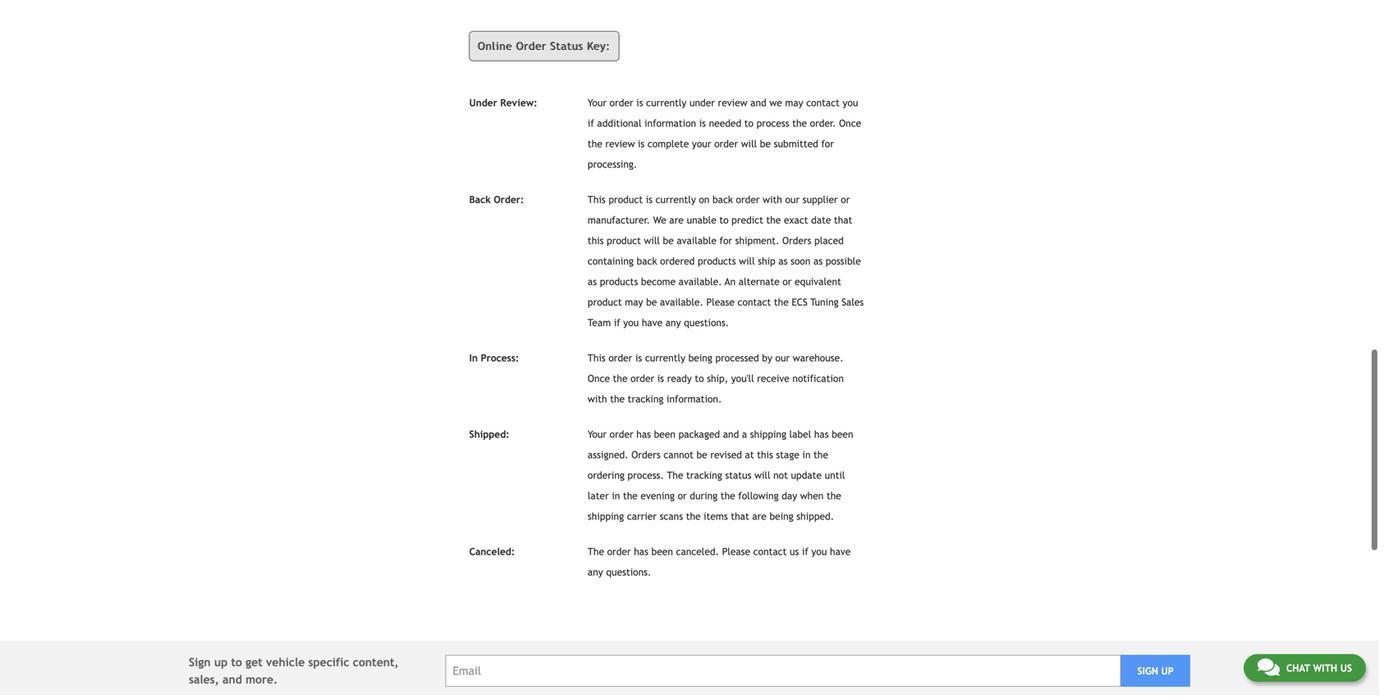 Task type: locate. For each thing, give the bounding box(es) containing it.
you right the 'us'
[[812, 546, 827, 558]]

this inside this product is currently on back order with our supplier or manufacturer. we are unable to predict the exact date that this product will be available for shipment. orders placed containing back ordered products will ship as soon as possible as products become available. an alternate or equivalent product may be available. please contact the ecs tuning sales team if you have any questions.
[[588, 194, 606, 205]]

questions. inside this product is currently on back order with our supplier or manufacturer. we are unable to predict the exact date that this product will be available for shipment. orders placed containing back ordered products will ship as soon as possible as products become available. an alternate or equivalent product may be available. please contact the ecs tuning sales team if you have any questions.
[[684, 317, 729, 328]]

content,
[[353, 656, 399, 669]]

you inside your order is currently under review and we may contact you if additional information is needed to process the order. once the review is complete your order will be submitted for processing.
[[843, 97, 858, 108]]

currently inside this order is currently being processed by our warehouse. once the order is ready to ship, you'll receive notification with the tracking information.
[[645, 352, 686, 364]]

0 vertical spatial and
[[751, 97, 767, 108]]

has right label
[[814, 429, 829, 440]]

key:
[[588, 40, 611, 52]]

1 vertical spatial this
[[588, 352, 606, 364]]

be down 'become'
[[646, 296, 657, 308]]

this up manufacturer.
[[588, 194, 606, 205]]

0 vertical spatial being
[[689, 352, 713, 364]]

2 horizontal spatial and
[[751, 97, 767, 108]]

0 vertical spatial you
[[843, 97, 858, 108]]

the left ready
[[613, 373, 628, 384]]

additional
[[597, 117, 642, 129]]

sign for sign up to get vehicle specific content, sales, and more.
[[189, 656, 211, 669]]

sign inside sign up to get vehicle specific content, sales, and more.
[[189, 656, 211, 669]]

has up process.
[[637, 429, 651, 440]]

and left a
[[723, 429, 739, 440]]

currently for ready
[[645, 352, 686, 364]]

order up additional at the left top of page
[[610, 97, 634, 108]]

0 horizontal spatial this
[[588, 235, 604, 246]]

1 this from the top
[[588, 194, 606, 205]]

up inside sign up to get vehicle specific content, sales, and more.
[[214, 656, 228, 669]]

or up ecs
[[783, 276, 792, 287]]

0 vertical spatial tracking
[[628, 393, 664, 405]]

1 horizontal spatial with
[[763, 194, 782, 205]]

review down additional at the left top of page
[[606, 138, 635, 149]]

product up manufacturer.
[[609, 194, 643, 205]]

1 horizontal spatial may
[[785, 97, 804, 108]]

our
[[785, 194, 800, 205], [776, 352, 790, 364]]

1 vertical spatial currently
[[656, 194, 696, 205]]

1 vertical spatial and
[[723, 429, 739, 440]]

is left "complete"
[[638, 138, 645, 149]]

contact down the alternate at the top of the page
[[738, 296, 771, 308]]

any inside the order has been canceled. please contact us if you have any questions.
[[588, 567, 603, 578]]

may right we
[[785, 97, 804, 108]]

order inside this product is currently on back order with our supplier or manufacturer. we are unable to predict the exact date that this product will be available for shipment. orders placed containing back ordered products will ship as soon as possible as products become available. an alternate or equivalent product may be available. please contact the ecs tuning sales team if you have any questions.
[[736, 194, 760, 205]]

back up 'become'
[[637, 255, 657, 267]]

0 vertical spatial any
[[666, 317, 681, 328]]

if inside your order is currently under review and we may contact you if additional information is needed to process the order. once the review is complete your order will be submitted for processing.
[[588, 117, 594, 129]]

information
[[645, 117, 696, 129]]

1 vertical spatial the
[[588, 546, 604, 558]]

1 vertical spatial back
[[637, 255, 657, 267]]

products
[[698, 255, 736, 267], [600, 276, 638, 287]]

this for this product is currently on back order with our supplier or manufacturer. we are unable to predict the exact date that this product will be available for shipment. orders placed containing back ordered products will ship as soon as possible as products become available. an alternate or equivalent product may be available. please contact the ecs tuning sales team if you have any questions.
[[588, 194, 606, 205]]

ecs
[[792, 296, 808, 308]]

1 vertical spatial for
[[720, 235, 732, 246]]

1 vertical spatial available.
[[660, 296, 704, 308]]

has down carrier
[[634, 546, 649, 558]]

been left canceled.
[[652, 546, 673, 558]]

been
[[654, 429, 676, 440], [832, 429, 854, 440], [652, 546, 673, 558]]

we
[[770, 97, 782, 108]]

0 horizontal spatial and
[[223, 673, 242, 686]]

2 vertical spatial product
[[588, 296, 622, 308]]

to right unable
[[720, 214, 729, 226]]

1 your from the top
[[588, 97, 607, 108]]

our inside this order is currently being processed by our warehouse. once the order is ready to ship, you'll receive notification with the tracking information.
[[776, 352, 790, 364]]

manufacturer.
[[588, 214, 650, 226]]

if right the 'us'
[[802, 546, 809, 558]]

0 vertical spatial available.
[[679, 276, 722, 287]]

the up processing.
[[588, 138, 603, 149]]

being down 'day'
[[770, 511, 794, 522]]

canceled:
[[469, 546, 515, 558]]

sales,
[[189, 673, 219, 686]]

this down team
[[588, 352, 606, 364]]

will left ship
[[739, 255, 755, 267]]

our up exact
[[785, 194, 800, 205]]

will down we
[[644, 235, 660, 246]]

to inside this order is currently being processed by our warehouse. once the order is ready to ship, you'll receive notification with the tracking information.
[[695, 373, 704, 384]]

being inside this order is currently being processed by our warehouse. once the order is ready to ship, you'll receive notification with the tracking information.
[[689, 352, 713, 364]]

0 horizontal spatial you
[[623, 317, 639, 328]]

the down "later"
[[588, 546, 604, 558]]

contact left the 'us'
[[754, 546, 787, 558]]

1 horizontal spatial or
[[783, 276, 792, 287]]

are
[[670, 214, 684, 226], [752, 511, 767, 522]]

be down process on the top of the page
[[760, 138, 771, 149]]

0 vertical spatial this
[[588, 194, 606, 205]]

please down an
[[707, 296, 735, 308]]

currently inside this product is currently on back order with our supplier or manufacturer. we are unable to predict the exact date that this product will be available for shipment. orders placed containing back ordered products will ship as soon as possible as products become available. an alternate or equivalent product may be available. please contact the ecs tuning sales team if you have any questions.
[[656, 194, 696, 205]]

0 vertical spatial the
[[667, 470, 684, 481]]

evening
[[641, 490, 675, 502]]

may inside your order is currently under review and we may contact you if additional information is needed to process the order. once the review is complete your order will be submitted for processing.
[[785, 97, 804, 108]]

Email email field
[[445, 655, 1121, 687]]

be inside your order has been packaged and a shipping label has been assigned. orders cannot be revised at this stage in the ordering process. the tracking status will not update until later in the evening or during the following day when the shipping carrier scans the items that are being shipped.
[[697, 449, 708, 461]]

1 horizontal spatial this
[[757, 449, 773, 461]]

is up manufacturer.
[[646, 194, 653, 205]]

2 vertical spatial if
[[802, 546, 809, 558]]

as right soon
[[814, 255, 823, 267]]

review
[[718, 97, 748, 108], [606, 138, 635, 149]]

you
[[843, 97, 858, 108], [623, 317, 639, 328], [812, 546, 827, 558]]

0 vertical spatial once
[[839, 117, 862, 129]]

this inside this order is currently being processed by our warehouse. once the order is ready to ship, you'll receive notification with the tracking information.
[[588, 352, 606, 364]]

day
[[782, 490, 797, 502]]

contact
[[807, 97, 840, 108], [738, 296, 771, 308], [754, 546, 787, 558]]

sign inside "button"
[[1138, 666, 1159, 677]]

available. down 'become'
[[660, 296, 704, 308]]

once right order.
[[839, 117, 862, 129]]

2 horizontal spatial or
[[841, 194, 850, 205]]

following
[[738, 490, 779, 502]]

0 horizontal spatial have
[[642, 317, 663, 328]]

any inside this product is currently on back order with our supplier or manufacturer. we are unable to predict the exact date that this product will be available for shipment. orders placed containing back ordered products will ship as soon as possible as products become available. an alternate or equivalent product may be available. please contact the ecs tuning sales team if you have any questions.
[[666, 317, 681, 328]]

product up team
[[588, 296, 622, 308]]

in right "later"
[[612, 490, 620, 502]]

if inside the order has been canceled. please contact us if you have any questions.
[[802, 546, 809, 558]]

1 vertical spatial orders
[[632, 449, 661, 461]]

questions. up processed
[[684, 317, 729, 328]]

0 horizontal spatial if
[[588, 117, 594, 129]]

you right we
[[843, 97, 858, 108]]

back
[[713, 194, 733, 205], [637, 255, 657, 267]]

later
[[588, 490, 609, 502]]

status
[[551, 40, 584, 52]]

up
[[214, 656, 228, 669], [1162, 666, 1174, 677]]

0 vertical spatial with
[[763, 194, 782, 205]]

to
[[745, 117, 754, 129], [720, 214, 729, 226], [695, 373, 704, 384], [231, 656, 242, 669]]

as right ship
[[779, 255, 788, 267]]

0 horizontal spatial shipping
[[588, 511, 624, 522]]

this
[[588, 235, 604, 246], [757, 449, 773, 461]]

0 vertical spatial our
[[785, 194, 800, 205]]

1 vertical spatial any
[[588, 567, 603, 578]]

have down 'become'
[[642, 317, 663, 328]]

our right "by"
[[776, 352, 790, 364]]

2 vertical spatial with
[[1314, 663, 1338, 674]]

order
[[610, 97, 634, 108], [714, 138, 738, 149], [736, 194, 760, 205], [609, 352, 633, 364], [631, 373, 655, 384], [610, 429, 634, 440], [607, 546, 631, 558]]

2 your from the top
[[588, 429, 607, 440]]

we
[[653, 214, 667, 226]]

sign up to get vehicle specific content, sales, and more.
[[189, 656, 399, 686]]

the down status
[[721, 490, 735, 502]]

with inside this product is currently on back order with our supplier or manufacturer. we are unable to predict the exact date that this product will be available for shipment. orders placed containing back ordered products will ship as soon as possible as products become available. an alternate or equivalent product may be available. please contact the ecs tuning sales team if you have any questions.
[[763, 194, 782, 205]]

and
[[751, 97, 767, 108], [723, 429, 739, 440], [223, 673, 242, 686]]

0 vertical spatial that
[[834, 214, 853, 226]]

this order is currently being processed by our warehouse. once the order is ready to ship, you'll receive notification with the tracking information.
[[588, 352, 844, 405]]

order inside the order has been canceled. please contact us if you have any questions.
[[607, 546, 631, 558]]

0 vertical spatial this
[[588, 235, 604, 246]]

1 vertical spatial or
[[783, 276, 792, 287]]

1 horizontal spatial that
[[834, 214, 853, 226]]

the inside your order has been packaged and a shipping label has been assigned. orders cannot be revised at this stage in the ordering process. the tracking status will not update until later in the evening or during the following day when the shipping carrier scans the items that are being shipped.
[[667, 470, 684, 481]]

1 vertical spatial your
[[588, 429, 607, 440]]

will left not in the right of the page
[[755, 470, 771, 481]]

0 vertical spatial may
[[785, 97, 804, 108]]

products down containing
[[600, 276, 638, 287]]

order:
[[494, 194, 524, 205]]

this
[[588, 194, 606, 205], [588, 352, 606, 364]]

your
[[588, 97, 607, 108], [588, 429, 607, 440]]

with inside this order is currently being processed by our warehouse. once the order is ready to ship, you'll receive notification with the tracking information.
[[588, 393, 607, 405]]

to inside sign up to get vehicle specific content, sales, and more.
[[231, 656, 242, 669]]

order.
[[810, 117, 836, 129]]

up for sign up to get vehicle specific content, sales, and more.
[[214, 656, 228, 669]]

items
[[704, 511, 728, 522]]

0 vertical spatial for
[[822, 138, 834, 149]]

1 horizontal spatial and
[[723, 429, 739, 440]]

get
[[246, 656, 263, 669]]

1 vertical spatial our
[[776, 352, 790, 364]]

for
[[822, 138, 834, 149], [720, 235, 732, 246]]

0 vertical spatial currently
[[646, 97, 687, 108]]

with left us
[[1314, 663, 1338, 674]]

product
[[609, 194, 643, 205], [607, 235, 641, 246], [588, 296, 622, 308]]

that inside this product is currently on back order with our supplier or manufacturer. we are unable to predict the exact date that this product will be available for shipment. orders placed containing back ordered products will ship as soon as possible as products become available. an alternate or equivalent product may be available. please contact the ecs tuning sales team if you have any questions.
[[834, 214, 853, 226]]

currently for are
[[656, 194, 696, 205]]

0 horizontal spatial products
[[600, 276, 638, 287]]

1 vertical spatial may
[[625, 296, 643, 308]]

chat
[[1287, 663, 1311, 674]]

order down carrier
[[607, 546, 631, 558]]

that right items
[[731, 511, 749, 522]]

to left ship, at the bottom of page
[[695, 373, 704, 384]]

0 horizontal spatial sign
[[189, 656, 211, 669]]

your up the assigned.
[[588, 429, 607, 440]]

are right we
[[670, 214, 684, 226]]

that right date at right
[[834, 214, 853, 226]]

to inside your order is currently under review and we may contact you if additional information is needed to process the order. once the review is complete your order will be submitted for processing.
[[745, 117, 754, 129]]

being up ship, at the bottom of page
[[689, 352, 713, 364]]

1 horizontal spatial any
[[666, 317, 681, 328]]

1 vertical spatial you
[[623, 317, 639, 328]]

0 horizontal spatial up
[[214, 656, 228, 669]]

or left during at the right
[[678, 490, 687, 502]]

will down needed
[[741, 138, 757, 149]]

to left get
[[231, 656, 242, 669]]

tracking
[[628, 393, 664, 405], [686, 470, 722, 481]]

0 horizontal spatial once
[[588, 373, 610, 384]]

0 vertical spatial if
[[588, 117, 594, 129]]

please inside the order has been canceled. please contact us if you have any questions.
[[722, 546, 751, 558]]

questions. down carrier
[[606, 567, 652, 578]]

with up the assigned.
[[588, 393, 607, 405]]

will
[[741, 138, 757, 149], [644, 235, 660, 246], [739, 255, 755, 267], [755, 470, 771, 481]]

this inside your order has been packaged and a shipping label has been assigned. orders cannot be revised at this stage in the ordering process. the tracking status will not update until later in the evening or during the following day when the shipping carrier scans the items that are being shipped.
[[757, 449, 773, 461]]

1 vertical spatial have
[[830, 546, 851, 558]]

1 vertical spatial questions.
[[606, 567, 652, 578]]

if right team
[[614, 317, 621, 328]]

orders up process.
[[632, 449, 661, 461]]

equivalent
[[795, 276, 842, 287]]

to inside this product is currently on back order with our supplier or manufacturer. we are unable to predict the exact date that this product will be available for shipment. orders placed containing back ordered products will ship as soon as possible as products become available. an alternate or equivalent product may be available. please contact the ecs tuning sales team if you have any questions.
[[720, 214, 729, 226]]

packaged
[[679, 429, 720, 440]]

status
[[725, 470, 752, 481]]

your inside your order has been packaged and a shipping label has been assigned. orders cannot be revised at this stage in the ordering process. the tracking status will not update until later in the evening or during the following day when the shipping carrier scans the items that are being shipped.
[[588, 429, 607, 440]]

0 horizontal spatial or
[[678, 490, 687, 502]]

warehouse.
[[793, 352, 844, 364]]

exact
[[784, 214, 808, 226]]

for right the available
[[720, 235, 732, 246]]

been inside the order has been canceled. please contact us if you have any questions.
[[652, 546, 673, 558]]

available. left an
[[679, 276, 722, 287]]

been up "cannot"
[[654, 429, 676, 440]]

the left exact
[[767, 214, 781, 226]]

0 vertical spatial contact
[[807, 97, 840, 108]]

1 horizontal spatial have
[[830, 546, 851, 558]]

0 horizontal spatial are
[[670, 214, 684, 226]]

you right team
[[623, 317, 639, 328]]

0 horizontal spatial that
[[731, 511, 749, 522]]

under
[[690, 97, 715, 108]]

orders inside this product is currently on back order with our supplier or manufacturer. we are unable to predict the exact date that this product will be available for shipment. orders placed containing back ordered products will ship as soon as possible as products become available. an alternate or equivalent product may be available. please contact the ecs tuning sales team if you have any questions.
[[783, 235, 812, 246]]

1 vertical spatial that
[[731, 511, 749, 522]]

chat with us link
[[1244, 654, 1366, 682]]

be down we
[[663, 235, 674, 246]]

your inside your order is currently under review and we may contact you if additional information is needed to process the order. once the review is complete your order will be submitted for processing.
[[588, 97, 607, 108]]

1 horizontal spatial sign
[[1138, 666, 1159, 677]]

your up additional at the left top of page
[[588, 97, 607, 108]]

0 horizontal spatial for
[[720, 235, 732, 246]]

1 horizontal spatial once
[[839, 117, 862, 129]]

online order status key:
[[478, 40, 611, 52]]

review up needed
[[718, 97, 748, 108]]

0 vertical spatial products
[[698, 255, 736, 267]]

comments image
[[1258, 658, 1280, 677]]

1 vertical spatial with
[[588, 393, 607, 405]]

contact up order.
[[807, 97, 840, 108]]

1 vertical spatial if
[[614, 317, 621, 328]]

0 vertical spatial are
[[670, 214, 684, 226]]

order inside your order has been packaged and a shipping label has been assigned. orders cannot be revised at this stage in the ordering process. the tracking status will not update until later in the evening or during the following day when the shipping carrier scans the items that are being shipped.
[[610, 429, 634, 440]]

complete
[[648, 138, 689, 149]]

once down team
[[588, 373, 610, 384]]

in
[[469, 352, 478, 364]]

0 vertical spatial have
[[642, 317, 663, 328]]

shipping right a
[[750, 429, 787, 440]]

this right at
[[757, 449, 773, 461]]

questions.
[[684, 317, 729, 328], [606, 567, 652, 578]]

may
[[785, 97, 804, 108], [625, 296, 643, 308]]

tracking left information.
[[628, 393, 664, 405]]

0 horizontal spatial orders
[[632, 449, 661, 461]]

1 vertical spatial review
[[606, 138, 635, 149]]

have
[[642, 317, 663, 328], [830, 546, 851, 558]]

once
[[839, 117, 862, 129], [588, 373, 610, 384]]

1 vertical spatial tracking
[[686, 470, 722, 481]]

1 vertical spatial once
[[588, 373, 610, 384]]

order
[[516, 40, 547, 52]]

is down 'become'
[[636, 352, 642, 364]]

currently for information
[[646, 97, 687, 108]]

0 vertical spatial please
[[707, 296, 735, 308]]

0 horizontal spatial being
[[689, 352, 713, 364]]

2 horizontal spatial if
[[802, 546, 809, 558]]

are down following
[[752, 511, 767, 522]]

orders down exact
[[783, 235, 812, 246]]

containing
[[588, 255, 634, 267]]

2 horizontal spatial as
[[814, 255, 823, 267]]

shipment.
[[735, 235, 780, 246]]

1 horizontal spatial are
[[752, 511, 767, 522]]

if left additional at the left top of page
[[588, 117, 594, 129]]

orders
[[783, 235, 812, 246], [632, 449, 661, 461]]

any down 'become'
[[666, 317, 681, 328]]

contact inside this product is currently on back order with our supplier or manufacturer. we are unable to predict the exact date that this product will be available for shipment. orders placed containing back ordered products will ship as soon as possible as products become available. an alternate or equivalent product may be available. please contact the ecs tuning sales team if you have any questions.
[[738, 296, 771, 308]]

in process:
[[469, 352, 519, 364]]

0 vertical spatial questions.
[[684, 317, 729, 328]]

0 horizontal spatial with
[[588, 393, 607, 405]]

and right the sales,
[[223, 673, 242, 686]]

has inside the order has been canceled. please contact us if you have any questions.
[[634, 546, 649, 558]]

up inside "button"
[[1162, 666, 1174, 677]]

currently inside your order is currently under review and we may contact you if additional information is needed to process the order. once the review is complete your order will be submitted for processing.
[[646, 97, 687, 108]]

currently up information
[[646, 97, 687, 108]]

order up the assigned.
[[610, 429, 634, 440]]

0 horizontal spatial review
[[606, 138, 635, 149]]

0 vertical spatial orders
[[783, 235, 812, 246]]

products up an
[[698, 255, 736, 267]]

with
[[763, 194, 782, 205], [588, 393, 607, 405], [1314, 663, 1338, 674]]

1 vertical spatial please
[[722, 546, 751, 558]]

currently up ready
[[645, 352, 686, 364]]

1 horizontal spatial you
[[812, 546, 827, 558]]

with up predict
[[763, 194, 782, 205]]

in
[[803, 449, 811, 461], [612, 490, 620, 502]]

to right needed
[[745, 117, 754, 129]]

1 vertical spatial this
[[757, 449, 773, 461]]

you inside this product is currently on back order with our supplier or manufacturer. we are unable to predict the exact date that this product will be available for shipment. orders placed containing back ordered products will ship as soon as possible as products become available. an alternate or equivalent product may be available. please contact the ecs tuning sales team if you have any questions.
[[623, 317, 639, 328]]

this for this order is currently being processed by our warehouse. once the order is ready to ship, you'll receive notification with the tracking information.
[[588, 352, 606, 364]]

2 vertical spatial and
[[223, 673, 242, 686]]

and left we
[[751, 97, 767, 108]]

vehicle
[[266, 656, 305, 669]]

contact inside the order has been canceled. please contact us if you have any questions.
[[754, 546, 787, 558]]

or
[[841, 194, 850, 205], [783, 276, 792, 287], [678, 490, 687, 502]]

is up additional at the left top of page
[[637, 97, 643, 108]]

1 vertical spatial being
[[770, 511, 794, 522]]

once inside this order is currently being processed by our warehouse. once the order is ready to ship, you'll receive notification with the tracking information.
[[588, 373, 610, 384]]

0 horizontal spatial tracking
[[628, 393, 664, 405]]

2 vertical spatial currently
[[645, 352, 686, 364]]

please right canceled.
[[722, 546, 751, 558]]

for down order.
[[822, 138, 834, 149]]

currently
[[646, 97, 687, 108], [656, 194, 696, 205], [645, 352, 686, 364]]

1 horizontal spatial back
[[713, 194, 733, 205]]

order up predict
[[736, 194, 760, 205]]

2 vertical spatial contact
[[754, 546, 787, 558]]

us
[[790, 546, 799, 558]]

your for your order is currently under review and we may contact you if additional information is needed to process the order. once the review is complete your order will be submitted for processing.
[[588, 97, 607, 108]]

2 this from the top
[[588, 352, 606, 364]]

order left ready
[[631, 373, 655, 384]]



Task type: describe. For each thing, give the bounding box(es) containing it.
alternate
[[739, 276, 780, 287]]

shipped:
[[469, 429, 510, 440]]

up for sign up
[[1162, 666, 1174, 677]]

online
[[478, 40, 513, 52]]

1 horizontal spatial products
[[698, 255, 736, 267]]

or inside your order has been packaged and a shipping label has been assigned. orders cannot be revised at this stage in the ordering process. the tracking status will not update until later in the evening or during the following day when the shipping carrier scans the items that are being shipped.
[[678, 490, 687, 502]]

carrier
[[627, 511, 657, 522]]

be inside your order is currently under review and we may contact you if additional information is needed to process the order. once the review is complete your order will be submitted for processing.
[[760, 138, 771, 149]]

become
[[641, 276, 676, 287]]

questions. inside the order has been canceled. please contact us if you have any questions.
[[606, 567, 652, 578]]

needed
[[709, 117, 742, 129]]

sign for sign up
[[1138, 666, 1159, 677]]

if inside this product is currently on back order with our supplier or manufacturer. we are unable to predict the exact date that this product will be available for shipment. orders placed containing back ordered products will ship as soon as possible as products become available. an alternate or equivalent product may be available. please contact the ecs tuning sales team if you have any questions.
[[614, 317, 621, 328]]

0 vertical spatial back
[[713, 194, 733, 205]]

information.
[[667, 393, 722, 405]]

sales
[[842, 296, 864, 308]]

this inside this product is currently on back order with our supplier or manufacturer. we are unable to predict the exact date that this product will be available for shipment. orders placed containing back ordered products will ship as soon as possible as products become available. an alternate or equivalent product may be available. please contact the ecs tuning sales team if you have any questions.
[[588, 235, 604, 246]]

the right scans
[[686, 511, 701, 522]]

assigned.
[[588, 449, 629, 461]]

back
[[469, 194, 491, 205]]

team
[[588, 317, 611, 328]]

review:
[[500, 97, 538, 108]]

your order is currently under review and we may contact you if additional information is needed to process the order. once the review is complete your order will be submitted for processing.
[[588, 97, 862, 170]]

shipped.
[[797, 511, 834, 522]]

receive
[[757, 373, 790, 384]]

more.
[[246, 673, 278, 686]]

1 horizontal spatial in
[[803, 449, 811, 461]]

and inside your order has been packaged and a shipping label has been assigned. orders cannot be revised at this stage in the ordering process. the tracking status will not update until later in the evening or during the following day when the shipping carrier scans the items that are being shipped.
[[723, 429, 739, 440]]

been up until in the right bottom of the page
[[832, 429, 854, 440]]

ready
[[667, 373, 692, 384]]

canceled.
[[676, 546, 719, 558]]

us
[[1341, 663, 1352, 674]]

under
[[469, 97, 497, 108]]

been for the order has been canceled. please contact us if you have any questions.
[[652, 546, 673, 558]]

0 horizontal spatial back
[[637, 255, 657, 267]]

ordered
[[660, 255, 695, 267]]

placed
[[815, 235, 844, 246]]

our inside this product is currently on back order with our supplier or manufacturer. we are unable to predict the exact date that this product will be available for shipment. orders placed containing back ordered products will ship as soon as possible as products become available. an alternate or equivalent product may be available. please contact the ecs tuning sales team if you have any questions.
[[785, 194, 800, 205]]

revised
[[711, 449, 742, 461]]

your for your order has been packaged and a shipping label has been assigned. orders cannot be revised at this stage in the ordering process. the tracking status will not update until later in the evening or during the following day when the shipping carrier scans the items that are being shipped.
[[588, 429, 607, 440]]

back order:
[[469, 194, 524, 205]]

process:
[[481, 352, 519, 364]]

your
[[692, 138, 712, 149]]

will inside your order has been packaged and a shipping label has been assigned. orders cannot be revised at this stage in the ordering process. the tracking status will not update until later in the evening or during the following day when the shipping carrier scans the items that are being shipped.
[[755, 470, 771, 481]]

the up carrier
[[623, 490, 638, 502]]

have inside the order has been canceled. please contact us if you have any questions.
[[830, 546, 851, 558]]

process
[[757, 117, 790, 129]]

an
[[725, 276, 736, 287]]

at
[[745, 449, 754, 461]]

for inside this product is currently on back order with our supplier or manufacturer. we are unable to predict the exact date that this product will be available for shipment. orders placed containing back ordered products will ship as soon as possible as products become available. an alternate or equivalent product may be available. please contact the ecs tuning sales team if you have any questions.
[[720, 235, 732, 246]]

label
[[790, 429, 811, 440]]

0 horizontal spatial as
[[588, 276, 597, 287]]

are inside your order has been packaged and a shipping label has been assigned. orders cannot be revised at this stage in the ordering process. the tracking status will not update until later in the evening or during the following day when the shipping carrier scans the items that are being shipped.
[[752, 511, 767, 522]]

soon
[[791, 255, 811, 267]]

has for your order has been packaged and a shipping label has been assigned. orders cannot be revised at this stage in the ordering process. the tracking status will not update until later in the evening or during the following day when the shipping carrier scans the items that are being shipped.
[[637, 429, 651, 440]]

contact inside your order is currently under review and we may contact you if additional information is needed to process the order. once the review is complete your order will be submitted for processing.
[[807, 97, 840, 108]]

been for your order has been packaged and a shipping label has been assigned. orders cannot be revised at this stage in the ordering process. the tracking status will not update until later in the evening or during the following day when the shipping carrier scans the items that are being shipped.
[[654, 429, 676, 440]]

1 horizontal spatial review
[[718, 97, 748, 108]]

specific
[[308, 656, 349, 669]]

tuning
[[811, 296, 839, 308]]

being inside your order has been packaged and a shipping label has been assigned. orders cannot be revised at this stage in the ordering process. the tracking status will not update until later in the evening or during the following day when the shipping carrier scans the items that are being shipped.
[[770, 511, 794, 522]]

is inside this product is currently on back order with our supplier or manufacturer. we are unable to predict the exact date that this product will be available for shipment. orders placed containing back ordered products will ship as soon as possible as products become available. an alternate or equivalent product may be available. please contact the ecs tuning sales team if you have any questions.
[[646, 194, 653, 205]]

are inside this product is currently on back order with our supplier or manufacturer. we are unable to predict the exact date that this product will be available for shipment. orders placed containing back ordered products will ship as soon as possible as products become available. an alternate or equivalent product may be available. please contact the ecs tuning sales team if you have any questions.
[[670, 214, 684, 226]]

when
[[800, 490, 824, 502]]

is down under
[[699, 117, 706, 129]]

once inside your order is currently under review and we may contact you if additional information is needed to process the order. once the review is complete your order will be submitted for processing.
[[839, 117, 862, 129]]

sign up
[[1138, 666, 1174, 677]]

tracking inside this order is currently being processed by our warehouse. once the order is ready to ship, you'll receive notification with the tracking information.
[[628, 393, 664, 405]]

order down needed
[[714, 138, 738, 149]]

you inside the order has been canceled. please contact us if you have any questions.
[[812, 546, 827, 558]]

unable
[[687, 214, 717, 226]]

0 vertical spatial product
[[609, 194, 643, 205]]

ship
[[758, 255, 776, 267]]

during
[[690, 490, 718, 502]]

this product is currently on back order with our supplier or manufacturer. we are unable to predict the exact date that this product will be available for shipment. orders placed containing back ordered products will ship as soon as possible as products become available. an alternate or equivalent product may be available. please contact the ecs tuning sales team if you have any questions.
[[588, 194, 864, 328]]

under review:
[[469, 97, 538, 108]]

until
[[825, 470, 845, 481]]

processed
[[716, 352, 759, 364]]

submitted
[[774, 138, 819, 149]]

your order has been packaged and a shipping label has been assigned. orders cannot be revised at this stage in the ordering process. the tracking status will not update until later in the evening or during the following day when the shipping carrier scans the items that are being shipped.
[[588, 429, 854, 522]]

scans
[[660, 511, 683, 522]]

may inside this product is currently on back order with our supplier or manufacturer. we are unable to predict the exact date that this product will be available for shipment. orders placed containing back ordered products will ship as soon as possible as products become available. an alternate or equivalent product may be available. please contact the ecs tuning sales team if you have any questions.
[[625, 296, 643, 308]]

predict
[[732, 214, 764, 226]]

please inside this product is currently on back order with our supplier or manufacturer. we are unable to predict the exact date that this product will be available for shipment. orders placed containing back ordered products will ship as soon as possible as products become available. an alternate or equivalent product may be available. please contact the ecs tuning sales team if you have any questions.
[[707, 296, 735, 308]]

orders inside your order has been packaged and a shipping label has been assigned. orders cannot be revised at this stage in the ordering process. the tracking status will not update until later in the evening or during the following day when the shipping carrier scans the items that are being shipped.
[[632, 449, 661, 461]]

ordering
[[588, 470, 625, 481]]

the up submitted
[[793, 117, 807, 129]]

0 vertical spatial or
[[841, 194, 850, 205]]

supplier
[[803, 194, 838, 205]]

1 vertical spatial product
[[607, 235, 641, 246]]

available
[[677, 235, 717, 246]]

the left ecs
[[774, 296, 789, 308]]

is left ready
[[658, 373, 664, 384]]

the up the assigned.
[[610, 393, 625, 405]]

have inside this product is currently on back order with our supplier or manufacturer. we are unable to predict the exact date that this product will be available for shipment. orders placed containing back ordered products will ship as soon as possible as products become available. an alternate or equivalent product may be available. please contact the ecs tuning sales team if you have any questions.
[[642, 317, 663, 328]]

for inside your order is currently under review and we may contact you if additional information is needed to process the order. once the review is complete your order will be submitted for processing.
[[822, 138, 834, 149]]

and inside your order is currently under review and we may contact you if additional information is needed to process the order. once the review is complete your order will be submitted for processing.
[[751, 97, 767, 108]]

1 horizontal spatial as
[[779, 255, 788, 267]]

the down until in the right bottom of the page
[[827, 490, 842, 502]]

the inside the order has been canceled. please contact us if you have any questions.
[[588, 546, 604, 558]]

sign up button
[[1121, 655, 1191, 687]]

stage
[[776, 449, 800, 461]]

will inside your order is currently under review and we may contact you if additional information is needed to process the order. once the review is complete your order will be submitted for processing.
[[741, 138, 757, 149]]

tracking inside your order has been packaged and a shipping label has been assigned. orders cannot be revised at this stage in the ordering process. the tracking status will not update until later in the evening or during the following day when the shipping carrier scans the items that are being shipped.
[[686, 470, 722, 481]]

notification
[[793, 373, 844, 384]]

0 horizontal spatial in
[[612, 490, 620, 502]]

update
[[791, 470, 822, 481]]

that inside your order has been packaged and a shipping label has been assigned. orders cannot be revised at this stage in the ordering process. the tracking status will not update until later in the evening or during the following day when the shipping carrier scans the items that are being shipped.
[[731, 511, 749, 522]]

on
[[699, 194, 710, 205]]

ship,
[[707, 373, 728, 384]]

possible
[[826, 255, 861, 267]]

the order has been canceled. please contact us if you have any questions.
[[588, 546, 851, 578]]

not
[[774, 470, 788, 481]]

and inside sign up to get vehicle specific content, sales, and more.
[[223, 673, 242, 686]]

0 vertical spatial shipping
[[750, 429, 787, 440]]

has for the order has been canceled. please contact us if you have any questions.
[[634, 546, 649, 558]]

cannot
[[664, 449, 694, 461]]

you'll
[[731, 373, 754, 384]]

a
[[742, 429, 747, 440]]

process.
[[628, 470, 664, 481]]

processing.
[[588, 158, 637, 170]]

chat with us
[[1287, 663, 1352, 674]]

1 vertical spatial shipping
[[588, 511, 624, 522]]

1 vertical spatial products
[[600, 276, 638, 287]]

the up until in the right bottom of the page
[[814, 449, 829, 461]]

order down team
[[609, 352, 633, 364]]



Task type: vqa. For each thing, say whether or not it's contained in the screenshot.
ECS Tuning recommends this product. image
no



